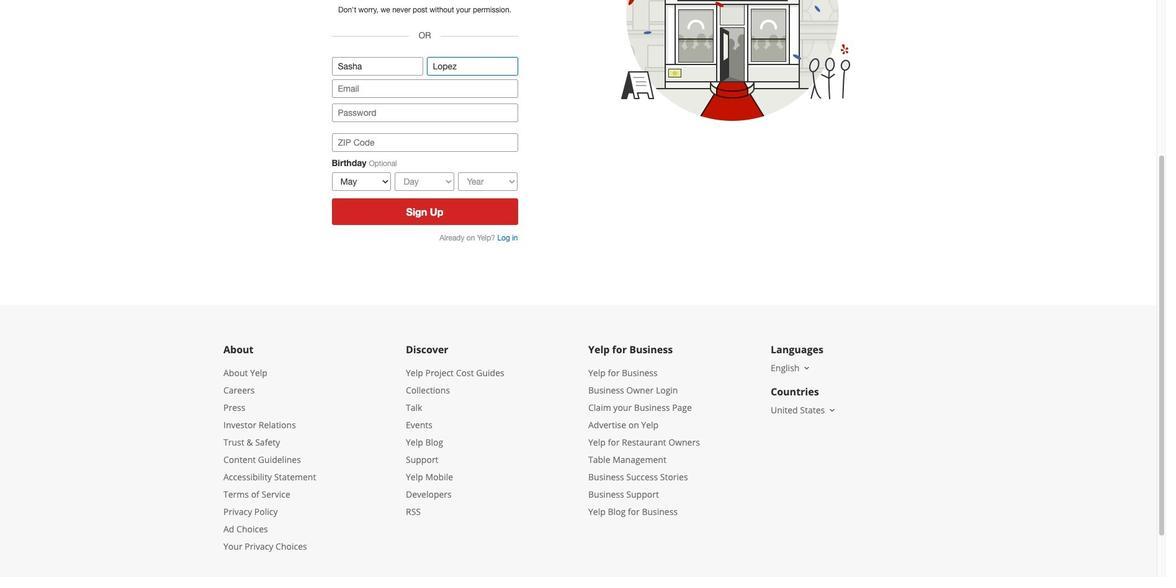 Task type: describe. For each thing, give the bounding box(es) containing it.
Email email field
[[332, 80, 518, 98]]

1 horizontal spatial 16 chevron down v2 image
[[827, 406, 837, 416]]

Password password field
[[332, 104, 518, 122]]



Task type: locate. For each thing, give the bounding box(es) containing it.
1 vertical spatial 16 chevron down v2 image
[[827, 406, 837, 416]]

16 chevron down v2 image
[[802, 364, 812, 373], [827, 406, 837, 416]]

ZIP Code text field
[[332, 134, 518, 152]]

0 horizontal spatial 16 chevron down v2 image
[[802, 364, 812, 373]]

First Name text field
[[332, 57, 423, 76]]

Last Name text field
[[427, 57, 518, 76]]

0 vertical spatial 16 chevron down v2 image
[[802, 364, 812, 373]]



Task type: vqa. For each thing, say whether or not it's contained in the screenshot.
Popular in the left bottom of the page
no



